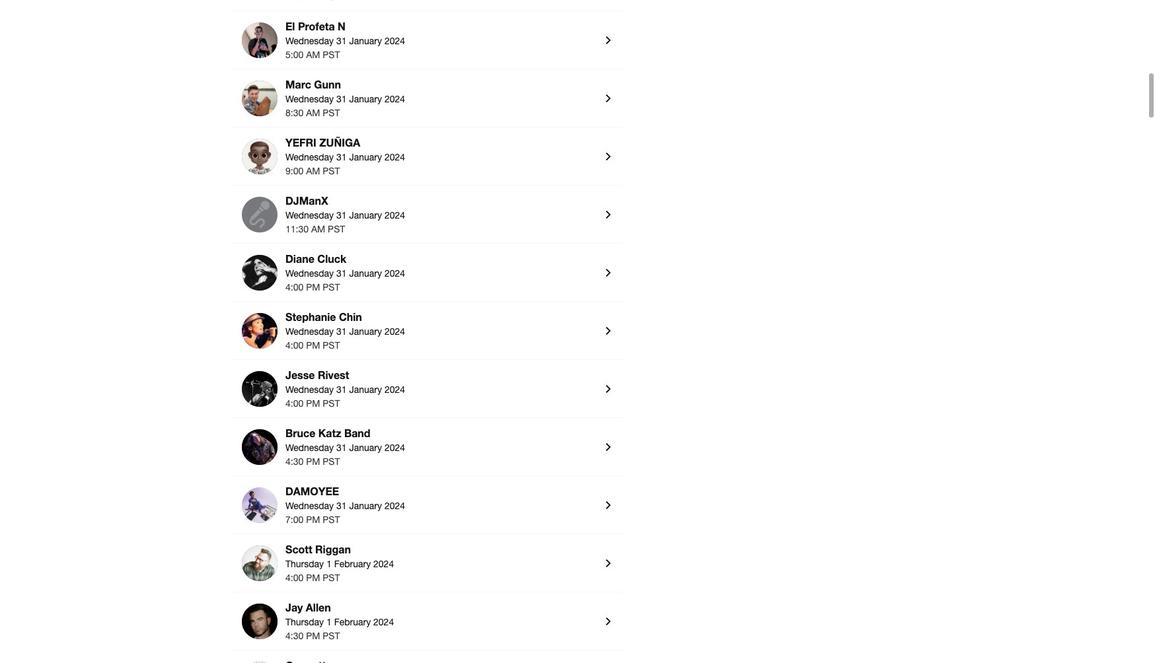 Task type: locate. For each thing, give the bounding box(es) containing it.
pst inside diane cluck wednesday 31 january 2024 4:00 pm pst
[[323, 282, 340, 293]]

pst down gunn
[[323, 108, 340, 118]]

pst down rivest
[[323, 399, 340, 409]]

9 wednesday from the top
[[286, 501, 334, 512]]

9 31 from the top
[[336, 501, 347, 512]]

band
[[344, 427, 371, 440]]

4:30 down the bruce
[[286, 457, 304, 467]]

5:00
[[286, 50, 304, 60]]

thursday inside jay allen thursday 1 february 2024 4:30 pm pst
[[286, 617, 324, 628]]

pst inside yefri zuñiga wednesday 31 january 2024 9:00 am pst
[[323, 166, 340, 176]]

9:00
[[286, 166, 304, 176]]

7 wednesday from the top
[[286, 385, 334, 395]]

el profeta n wednesday 31 january 2024 5:00 am pst
[[286, 20, 405, 60]]

2 pm from the top
[[306, 340, 320, 351]]

am inside yefri zuñiga wednesday 31 january 2024 9:00 am pst
[[306, 166, 320, 176]]

pm for jesse
[[306, 399, 320, 409]]

5 31 from the top
[[336, 268, 347, 279]]

wednesday down jesse
[[286, 385, 334, 395]]

11:30
[[286, 224, 309, 235]]

allen
[[306, 602, 331, 614]]

february for jay allen
[[334, 617, 371, 628]]

pm inside bruce katz band wednesday 31 january 2024 4:30 pm pst
[[306, 457, 320, 467]]

1 31 from the top
[[336, 36, 347, 46]]

wednesday down the djmanx at the top of page
[[286, 210, 334, 221]]

4:30 inside bruce katz band wednesday 31 january 2024 4:30 pm pst
[[286, 457, 304, 467]]

pst down cluck
[[323, 282, 340, 293]]

2 wednesday from the top
[[286, 94, 334, 104]]

1 thursday from the top
[[286, 559, 324, 570]]

pst inside damoyee wednesday 31 january 2024 7:00 pm pst
[[323, 515, 340, 526]]

2024
[[385, 36, 405, 46], [385, 94, 405, 104], [385, 152, 405, 163], [385, 210, 405, 221], [385, 268, 405, 279], [385, 327, 405, 337], [385, 385, 405, 395], [385, 443, 405, 453], [385, 501, 405, 512], [374, 559, 394, 570], [374, 617, 394, 628]]

diane
[[286, 252, 315, 265]]

2024 inside marc gunn wednesday 31 january 2024 8:30 am pst
[[385, 94, 405, 104]]

thursday down jay
[[286, 617, 324, 628]]

thursday inside 'scott riggan thursday 1 february 2024 4:00 pm pst'
[[286, 559, 324, 570]]

4 31 from the top
[[336, 210, 347, 221]]

0 vertical spatial thursday
[[286, 559, 324, 570]]

6 january from the top
[[349, 327, 382, 337]]

7 january from the top
[[349, 385, 382, 395]]

wednesday down the profeta
[[286, 36, 334, 46]]

1
[[327, 559, 332, 570], [327, 617, 332, 628]]

9 january from the top
[[349, 501, 382, 512]]

ursa live indie spotlight image
[[242, 371, 278, 407]]

4:00 inside diane cluck wednesday 31 january 2024 4:00 pm pst
[[286, 282, 304, 293]]

4:00 inside jesse rivest wednesday 31 january 2024 4:00 pm pst
[[286, 399, 304, 409]]

2024 inside djmanx wednesday 31 january 2024 11:30 am pst
[[385, 210, 405, 221]]

3 4:00 from the top
[[286, 399, 304, 409]]

pst inside jay allen thursday 1 february 2024 4:30 pm pst
[[323, 631, 340, 642]]

6 31 from the top
[[336, 327, 347, 337]]

4:00 for stephanie chin
[[286, 340, 304, 351]]

3 31 from the top
[[336, 152, 347, 163]]

wednesday down the bruce
[[286, 443, 334, 453]]

wednesday down marc
[[286, 94, 334, 104]]

pm
[[306, 282, 320, 293], [306, 340, 320, 351], [306, 399, 320, 409], [306, 457, 320, 467], [306, 515, 320, 526], [306, 573, 320, 584], [306, 631, 320, 642]]

wednesday down yefri
[[286, 152, 334, 163]]

pm inside jesse rivest wednesday 31 january 2024 4:00 pm pst
[[306, 399, 320, 409]]

31 up cluck
[[336, 210, 347, 221]]

damoyee wednesday 31 january 2024 7:00 pm pst
[[286, 485, 405, 526]]

1 4:00 from the top
[[286, 282, 304, 293]]

pm right 7:00
[[306, 515, 320, 526]]

january up diane cluck wednesday 31 january 2024 4:00 pm pst
[[349, 210, 382, 221]]

pst up riggan on the bottom
[[323, 515, 340, 526]]

7:00
[[286, 515, 304, 526]]

31 down "chin"
[[336, 327, 347, 337]]

1 4:30 from the top
[[286, 457, 304, 467]]

1 vertical spatial 1
[[327, 617, 332, 628]]

katz
[[319, 427, 341, 440]]

am right 5:00
[[306, 50, 320, 60]]

djmanx wednesday 31 january 2024 11:30 am pst
[[286, 194, 405, 235]]

3 pm from the top
[[306, 399, 320, 409]]

am right 11:30
[[311, 224, 325, 235]]

january up "chin"
[[349, 268, 382, 279]]

5 wednesday from the top
[[286, 268, 334, 279]]

pst inside stephanie chin wednesday 31 january 2024 4:00 pm pst
[[323, 340, 340, 351]]

bruce katz band wednesday 31 january 2024 4:30 pm pst
[[286, 427, 405, 467]]

5 pm from the top
[[306, 515, 320, 526]]

2024 inside bruce katz band wednesday 31 january 2024 4:30 pm pst
[[385, 443, 405, 453]]

pst down allen
[[323, 631, 340, 642]]

pst down the katz
[[323, 457, 340, 467]]

january inside yefri zuñiga wednesday 31 january 2024 9:00 am pst
[[349, 152, 382, 163]]

january up marc gunn wednesday 31 january 2024 8:30 am pst
[[349, 36, 382, 46]]

pm down stephanie
[[306, 340, 320, 351]]

pm inside 'scott riggan thursday 1 february 2024 4:00 pm pst'
[[306, 573, 320, 584]]

wednesday inside diane cluck wednesday 31 january 2024 4:00 pm pst
[[286, 268, 334, 279]]

2 february from the top
[[334, 617, 371, 628]]

1 inside 'scott riggan thursday 1 february 2024 4:00 pm pst'
[[327, 559, 332, 570]]

rivest
[[318, 369, 349, 381]]

31 down the katz
[[336, 443, 347, 453]]

2 1 from the top
[[327, 617, 332, 628]]

am inside marc gunn wednesday 31 january 2024 8:30 am pst
[[306, 108, 320, 118]]

4:00 inside stephanie chin wednesday 31 january 2024 4:00 pm pst
[[286, 340, 304, 351]]

31 down cluck
[[336, 268, 347, 279]]

january down "chin"
[[349, 327, 382, 337]]

thursday for scott
[[286, 559, 324, 570]]

4 wednesday from the top
[[286, 210, 334, 221]]

am
[[306, 50, 320, 60], [306, 108, 320, 118], [306, 166, 320, 176], [311, 224, 325, 235]]

february inside jay allen thursday 1 february 2024 4:30 pm pst
[[334, 617, 371, 628]]

february
[[334, 559, 371, 570], [334, 617, 371, 628]]

0 vertical spatial 4:30
[[286, 457, 304, 467]]

am right 9:00
[[306, 166, 320, 176]]

pm for scott
[[306, 573, 320, 584]]

31 down rivest
[[336, 385, 347, 395]]

6 wednesday from the top
[[286, 327, 334, 337]]

4:00 down jesse
[[286, 399, 304, 409]]

january up riggan on the bottom
[[349, 501, 382, 512]]

3 wednesday from the top
[[286, 152, 334, 163]]

loopcore live with damoyee image
[[242, 488, 278, 524]]

4:00 for diane cluck
[[286, 282, 304, 293]]

2 31 from the top
[[336, 94, 347, 104]]

pm up allen
[[306, 573, 320, 584]]

pst up gunn
[[323, 50, 340, 60]]

january
[[349, 36, 382, 46], [349, 94, 382, 104], [349, 152, 382, 163], [349, 210, 382, 221], [349, 268, 382, 279], [349, 327, 382, 337], [349, 385, 382, 395], [349, 443, 382, 453], [349, 501, 382, 512]]

1 inside jay allen thursday 1 february 2024 4:30 pm pst
[[327, 617, 332, 628]]

1 vertical spatial 4:30
[[286, 631, 304, 642]]

2 4:00 from the top
[[286, 340, 304, 351]]

8 wednesday from the top
[[286, 443, 334, 453]]

am right the 8:30
[[306, 108, 320, 118]]

4:00 down the diane
[[286, 282, 304, 293]]

pst up rivest
[[323, 340, 340, 351]]

0 vertical spatial 1
[[327, 559, 332, 570]]

january inside stephanie chin wednesday 31 january 2024 4:00 pm pst
[[349, 327, 382, 337]]

1 pm from the top
[[306, 282, 320, 293]]

thursday down the scott
[[286, 559, 324, 570]]

0 vertical spatial february
[[334, 559, 371, 570]]

pst down zuñiga
[[323, 166, 340, 176]]

am inside djmanx wednesday 31 january 2024 11:30 am pst
[[311, 224, 325, 235]]

1 for allen
[[327, 617, 332, 628]]

february down riggan on the bottom
[[334, 559, 371, 570]]

pm for diane
[[306, 282, 320, 293]]

wednesday inside el profeta n wednesday 31 january 2024 5:00 am pst
[[286, 36, 334, 46]]

1 wednesday from the top
[[286, 36, 334, 46]]

2 thursday from the top
[[286, 617, 324, 628]]

31 down zuñiga
[[336, 152, 347, 163]]

marc
[[286, 78, 311, 91]]

7 31 from the top
[[336, 385, 347, 395]]

5 january from the top
[[349, 268, 382, 279]]

31 inside diane cluck wednesday 31 january 2024 4:00 pm pst
[[336, 268, 347, 279]]

31 inside yefri zuñiga wednesday 31 january 2024 9:00 am pst
[[336, 152, 347, 163]]

diane cluck wednesday 31 january 2024 4:00 pm pst
[[286, 252, 405, 293]]

2024 inside diane cluck wednesday 31 january 2024 4:00 pm pst
[[385, 268, 405, 279]]

february inside 'scott riggan thursday 1 february 2024 4:00 pm pst'
[[334, 559, 371, 570]]

1 vertical spatial february
[[334, 617, 371, 628]]

pst up cluck
[[328, 224, 345, 235]]

31
[[336, 36, 347, 46], [336, 94, 347, 104], [336, 152, 347, 163], [336, 210, 347, 221], [336, 268, 347, 279], [336, 327, 347, 337], [336, 385, 347, 395], [336, 443, 347, 453], [336, 501, 347, 512]]

thursday
[[286, 559, 324, 570], [286, 617, 324, 628]]

1 down allen
[[327, 617, 332, 628]]

pst
[[323, 50, 340, 60], [323, 108, 340, 118], [323, 166, 340, 176], [328, 224, 345, 235], [323, 282, 340, 293], [323, 340, 340, 351], [323, 399, 340, 409], [323, 457, 340, 467], [323, 515, 340, 526], [323, 573, 340, 584], [323, 631, 340, 642]]

4 4:00 from the top
[[286, 573, 304, 584]]

january down zuñiga
[[349, 152, 382, 163]]

wednesday
[[286, 36, 334, 46], [286, 94, 334, 104], [286, 152, 334, 163], [286, 210, 334, 221], [286, 268, 334, 279], [286, 327, 334, 337], [286, 385, 334, 395], [286, 443, 334, 453], [286, 501, 334, 512]]

4:30 down jay
[[286, 631, 304, 642]]

2024 inside el profeta n wednesday 31 january 2024 5:00 am pst
[[385, 36, 405, 46]]

4 pm from the top
[[306, 457, 320, 467]]

2 january from the top
[[349, 94, 382, 104]]

31 down gunn
[[336, 94, 347, 104]]

2024 inside 'scott riggan thursday 1 february 2024 4:00 pm pst'
[[374, 559, 394, 570]]

4:00 down the scott
[[286, 573, 304, 584]]

2 4:30 from the top
[[286, 631, 304, 642]]

wednesday down damoyee
[[286, 501, 334, 512]]

wednesday down the diane
[[286, 268, 334, 279]]

pst inside jesse rivest wednesday 31 january 2024 4:00 pm pst
[[323, 399, 340, 409]]

bruce
[[286, 427, 316, 440]]

31 inside djmanx wednesday 31 january 2024 11:30 am pst
[[336, 210, 347, 221]]

1 1 from the top
[[327, 559, 332, 570]]

3 january from the top
[[349, 152, 382, 163]]

jay allen thursday 1 february 2024 4:30 pm pst
[[286, 602, 394, 642]]

february down 'scott riggan thursday 1 february 2024 4:00 pm pst'
[[334, 617, 371, 628]]

1 january from the top
[[349, 36, 382, 46]]

1 vertical spatial thursday
[[286, 617, 324, 628]]

january inside diane cluck wednesday 31 january 2024 4:00 pm pst
[[349, 268, 382, 279]]

pm inside diane cluck wednesday 31 january 2024 4:00 pm pst
[[306, 282, 320, 293]]

january inside jesse rivest wednesday 31 january 2024 4:00 pm pst
[[349, 385, 382, 395]]

pm down jesse
[[306, 399, 320, 409]]

pst inside djmanx wednesday 31 january 2024 11:30 am pst
[[328, 224, 345, 235]]

1 down riggan on the bottom
[[327, 559, 332, 570]]

wednesday inside marc gunn wednesday 31 january 2024 8:30 am pst
[[286, 94, 334, 104]]

4 january from the top
[[349, 210, 382, 221]]

31 down n in the top left of the page
[[336, 36, 347, 46]]

thursday for jay
[[286, 617, 324, 628]]

4:00 inside 'scott riggan thursday 1 february 2024 4:00 pm pst'
[[286, 573, 304, 584]]

pst down riggan on the bottom
[[323, 573, 340, 584]]

jesse rivest wednesday 31 january 2024 4:00 pm pst
[[286, 369, 405, 409]]

january up band
[[349, 385, 382, 395]]

pm up damoyee
[[306, 457, 320, 467]]

4:30
[[286, 457, 304, 467], [286, 631, 304, 642]]

pm inside stephanie chin wednesday 31 january 2024 4:00 pm pst
[[306, 340, 320, 351]]

february for scott riggan
[[334, 559, 371, 570]]

2024 inside jay allen thursday 1 february 2024 4:30 pm pst
[[374, 617, 394, 628]]

6 pm from the top
[[306, 573, 320, 584]]

4:00 up jesse
[[286, 340, 304, 351]]

8 31 from the top
[[336, 443, 347, 453]]

31 inside marc gunn wednesday 31 january 2024 8:30 am pst
[[336, 94, 347, 104]]

pm down allen
[[306, 631, 320, 642]]

pm up stephanie
[[306, 282, 320, 293]]

2024 inside yefri zuñiga wednesday 31 january 2024 9:00 am pst
[[385, 152, 405, 163]]

4:00
[[286, 282, 304, 293], [286, 340, 304, 351], [286, 399, 304, 409], [286, 573, 304, 584]]

8 january from the top
[[349, 443, 382, 453]]

pm inside jay allen thursday 1 february 2024 4:30 pm pst
[[306, 631, 320, 642]]

7 pm from the top
[[306, 631, 320, 642]]

damoyee
[[286, 485, 339, 498]]

january up zuñiga
[[349, 94, 382, 104]]

wednesday down stephanie
[[286, 327, 334, 337]]

1 february from the top
[[334, 559, 371, 570]]

wednesday inside stephanie chin wednesday 31 january 2024 4:00 pm pst
[[286, 327, 334, 337]]

31 down damoyee
[[336, 501, 347, 512]]

january down band
[[349, 443, 382, 453]]



Task type: vqa. For each thing, say whether or not it's contained in the screenshot.


Task type: describe. For each thing, give the bounding box(es) containing it.
1 for riggan
[[327, 559, 332, 570]]

scott
[[286, 543, 312, 556]]

chin & blum: exclusive concert image
[[242, 313, 278, 349]]

31 inside jesse rivest wednesday 31 january 2024 4:00 pm pst
[[336, 385, 347, 395]]

gunn
[[314, 78, 341, 91]]

jesse
[[286, 369, 315, 381]]

yefri
[[286, 136, 317, 149]]

profeta
[[298, 20, 335, 32]]

bruce katz band livestream from jimmy's jazz & blues club image
[[242, 430, 278, 465]]

riggan
[[315, 543, 351, 556]]

pst inside el profeta n wednesday 31 january 2024 5:00 am pst
[[323, 50, 340, 60]]

2024 inside stephanie chin wednesday 31 january 2024 4:00 pm pst
[[385, 327, 405, 337]]

31 inside el profeta n wednesday 31 january 2024 5:00 am pst
[[336, 36, 347, 46]]

2024 inside damoyee wednesday 31 january 2024 7:00 pm pst
[[385, 501, 405, 512]]

online workshop: winter sparks in the dark / supports & techniques for finishing songs image
[[242, 255, 278, 291]]

january inside bruce katz band wednesday 31 january 2024 4:30 pm pst
[[349, 443, 382, 453]]

am inside el profeta n wednesday 31 january 2024 5:00 am pst
[[306, 50, 320, 60]]

wednesday inside bruce katz band wednesday 31 january 2024 4:30 pm pst
[[286, 443, 334, 453]]

pst inside marc gunn wednesday 31 january 2024 8:30 am pst
[[323, 108, 340, 118]]

chin
[[339, 311, 362, 323]]

party house image
[[242, 197, 278, 233]]

stephanie
[[286, 311, 336, 323]]

wednesday inside jesse rivest wednesday 31 january 2024 4:00 pm pst
[[286, 385, 334, 395]]

el
[[286, 20, 295, 32]]

jay allen - night of hope tour image
[[242, 604, 278, 640]]

scott riggan thursday 1 february 2024 4:00 pm pst
[[286, 543, 394, 584]]

wednesday inside damoyee wednesday 31 january 2024 7:00 pm pst
[[286, 501, 334, 512]]

january inside damoyee wednesday 31 january 2024 7:00 pm pst
[[349, 501, 382, 512]]

8:30
[[286, 108, 304, 118]]

pst inside 'scott riggan thursday 1 february 2024 4:00 pm pst'
[[323, 573, 340, 584]]

pm for stephanie
[[306, 340, 320, 351]]

31 inside damoyee wednesday 31 january 2024 7:00 pm pst
[[336, 501, 347, 512]]

pst inside bruce katz band wednesday 31 january 2024 4:30 pm pst
[[323, 457, 340, 467]]

rigganators livestream (members only - sign up at the link) image
[[242, 546, 278, 582]]

jay
[[286, 602, 303, 614]]

4:30 inside jay allen thursday 1 february 2024 4:30 pm pst
[[286, 631, 304, 642]]

marc gunn wednesday 31 january 2024 8:30 am pst
[[286, 78, 405, 118]]

wednesday inside djmanx wednesday 31 january 2024 11:30 am pst
[[286, 210, 334, 221]]

pm inside damoyee wednesday 31 january 2024 7:00 pm pst
[[306, 515, 320, 526]]

january inside djmanx wednesday 31 january 2024 11:30 am pst
[[349, 210, 382, 221]]

31 inside stephanie chin wednesday 31 january 2024 4:00 pm pst
[[336, 327, 347, 337]]

yefri zuñiga image
[[242, 139, 278, 174]]

january inside marc gunn wednesday 31 january 2024 8:30 am pst
[[349, 94, 382, 104]]

coffee with kickstarter image
[[242, 81, 278, 116]]

stephanie chin wednesday 31 january 2024 4:00 pm pst
[[286, 311, 405, 351]]

wednesday inside yefri zuñiga wednesday 31 january 2024 9:00 am pst
[[286, 152, 334, 163]]

2024 inside jesse rivest wednesday 31 january 2024 4:00 pm pst
[[385, 385, 405, 395]]

zuñiga
[[319, 136, 360, 149]]

4:00 for scott riggan
[[286, 573, 304, 584]]

n
[[338, 20, 346, 32]]

conciert en vivo image
[[242, 22, 278, 58]]

4:00 for jesse rivest
[[286, 399, 304, 409]]

yefri zuñiga wednesday 31 january 2024 9:00 am pst
[[286, 136, 405, 176]]

pm for jay
[[306, 631, 320, 642]]

djmanx
[[286, 194, 328, 207]]

cluck
[[318, 252, 347, 265]]

january inside el profeta n wednesday 31 january 2024 5:00 am pst
[[349, 36, 382, 46]]

31 inside bruce katz band wednesday 31 january 2024 4:30 pm pst
[[336, 443, 347, 453]]



